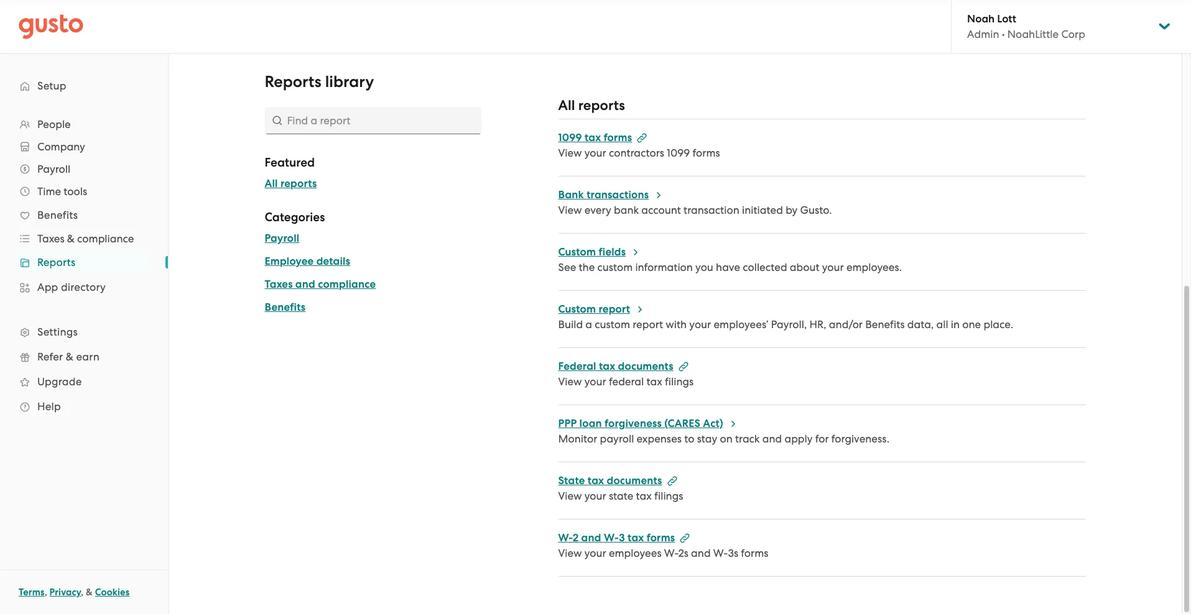 Task type: describe. For each thing, give the bounding box(es) containing it.
setup link
[[12, 75, 156, 97]]

w- right the 2s
[[714, 548, 728, 560]]

contractors
[[609, 147, 664, 159]]

documents for state tax documents
[[607, 475, 662, 488]]

forms up transaction
[[693, 147, 720, 159]]

your for federal tax documents
[[585, 376, 606, 388]]

by
[[786, 204, 798, 217]]

and right 2
[[581, 532, 601, 545]]

ppp loan forgiveness (cares act) link
[[558, 417, 738, 431]]

payroll button
[[265, 231, 300, 246]]

compliance for taxes and compliance
[[318, 278, 376, 291]]

custom for report
[[595, 319, 630, 331]]

bank transactions
[[558, 189, 649, 202]]

view your federal tax filings
[[558, 376, 694, 388]]

w- right employees
[[664, 548, 678, 560]]

payroll,
[[771, 319, 807, 331]]

build
[[558, 319, 583, 331]]

fields
[[599, 246, 626, 259]]

employee
[[265, 255, 314, 268]]

federal
[[609, 376, 644, 388]]

documents for federal tax documents
[[618, 360, 674, 373]]

1 vertical spatial payroll
[[265, 232, 300, 245]]

payroll inside dropdown button
[[37, 163, 70, 175]]

list containing people
[[0, 113, 168, 419]]

employees
[[609, 548, 662, 560]]

build a custom report with your employees' payroll, hr, and/or benefits data, all in one place.
[[558, 319, 1014, 331]]

company button
[[12, 136, 156, 158]]

reports for reports library
[[265, 72, 321, 91]]

state
[[558, 475, 585, 488]]

your for w-2 and w-3 tax forms
[[585, 548, 606, 560]]

benefits inside list
[[37, 209, 78, 222]]

1099 tax forms link
[[558, 131, 647, 144]]

2 vertical spatial &
[[86, 587, 93, 599]]

your right about
[[822, 261, 844, 274]]

terms , privacy , & cookies
[[19, 587, 130, 599]]

and/or
[[829, 319, 863, 331]]

your for state tax documents
[[585, 490, 606, 503]]

taxes & compliance
[[37, 233, 134, 245]]

federal
[[558, 360, 596, 373]]

w- left 3
[[558, 532, 573, 545]]

monitor
[[558, 433, 598, 445]]

employee details
[[265, 255, 350, 268]]

details
[[316, 255, 350, 268]]

taxes & compliance button
[[12, 228, 156, 250]]

benefits link
[[12, 204, 156, 226]]

information
[[636, 261, 693, 274]]

loan
[[580, 417, 602, 431]]

and right track
[[763, 433, 782, 445]]

account
[[642, 204, 681, 217]]

refer & earn
[[37, 351, 100, 363]]

0 vertical spatial report
[[599, 303, 630, 316]]

benefits button
[[265, 301, 306, 315]]

see the custom information you have collected about your employees.
[[558, 261, 902, 274]]

transactions
[[587, 189, 649, 202]]

bank transactions link
[[558, 189, 664, 202]]

all
[[937, 319, 949, 331]]

employee details button
[[265, 254, 350, 269]]

act)
[[703, 417, 724, 431]]

view for federal
[[558, 376, 582, 388]]

help
[[37, 401, 61, 413]]

view for state
[[558, 490, 582, 503]]

ppp loan forgiveness (cares act)
[[558, 417, 724, 431]]

admin
[[968, 28, 1000, 40]]

refer
[[37, 351, 63, 363]]

•
[[1002, 28, 1005, 40]]

1099 tax forms
[[558, 131, 632, 144]]

3s
[[728, 548, 739, 560]]

terms link
[[19, 587, 45, 599]]

2 , from the left
[[81, 587, 84, 599]]

forgiveness
[[605, 417, 662, 431]]

state
[[609, 490, 634, 503]]

tools
[[64, 185, 87, 198]]

see
[[558, 261, 576, 274]]

data,
[[908, 319, 934, 331]]

custom fields link
[[558, 246, 641, 259]]

earn
[[76, 351, 100, 363]]

2
[[573, 532, 579, 545]]

hr,
[[810, 319, 827, 331]]

reports library
[[265, 72, 374, 91]]

custom report link
[[558, 303, 645, 316]]

1 , from the left
[[45, 587, 47, 599]]

setup
[[37, 80, 66, 92]]

compliance for taxes & compliance
[[77, 233, 134, 245]]

(cares
[[665, 417, 701, 431]]

taxes and compliance button
[[265, 278, 376, 292]]

initiated
[[742, 204, 783, 217]]

refer & earn link
[[12, 346, 156, 368]]

view for bank
[[558, 204, 582, 217]]

stay
[[697, 433, 718, 445]]

w- up employees
[[604, 532, 619, 545]]

custom fields
[[558, 246, 626, 259]]

forms up view your employees w-2s and w-3s forms
[[647, 532, 675, 545]]



Task type: vqa. For each thing, say whether or not it's contained in the screenshot.


Task type: locate. For each thing, give the bounding box(es) containing it.
0 vertical spatial benefits
[[37, 209, 78, 222]]

view down "federal"
[[558, 376, 582, 388]]

reports left 'library'
[[265, 72, 321, 91]]

custom for fields
[[598, 261, 633, 274]]

your right with
[[690, 319, 711, 331]]

2 vertical spatial benefits
[[866, 319, 905, 331]]

1 horizontal spatial ,
[[81, 587, 84, 599]]

reports
[[578, 97, 625, 114], [281, 177, 317, 190]]

0 vertical spatial &
[[67, 233, 75, 245]]

your down the w-2 and w-3 tax forms
[[585, 548, 606, 560]]

documents up state
[[607, 475, 662, 488]]

noah
[[968, 12, 995, 26]]

your down "federal"
[[585, 376, 606, 388]]

1 horizontal spatial all
[[558, 97, 575, 114]]

& left earn
[[66, 351, 73, 363]]

filings right state
[[655, 490, 683, 503]]

3 view from the top
[[558, 376, 582, 388]]

view every bank account transaction initiated by gusto.
[[558, 204, 832, 217]]

view your contractors 1099 forms
[[558, 147, 720, 159]]

forms
[[604, 131, 632, 144], [693, 147, 720, 159], [647, 532, 675, 545], [741, 548, 769, 560]]

employees.
[[847, 261, 902, 274]]

all reports
[[558, 97, 625, 114], [265, 177, 317, 190]]

& inside dropdown button
[[67, 233, 75, 245]]

0 vertical spatial all
[[558, 97, 575, 114]]

1 vertical spatial reports
[[281, 177, 317, 190]]

1 vertical spatial all reports
[[265, 177, 317, 190]]

taxes up benefits button
[[265, 278, 293, 291]]

state tax documents
[[558, 475, 662, 488]]

time tools
[[37, 185, 87, 198]]

reports
[[265, 72, 321, 91], [37, 256, 76, 269]]

gusto navigation element
[[0, 54, 168, 439]]

forgiveness.
[[832, 433, 890, 445]]

2 horizontal spatial benefits
[[866, 319, 905, 331]]

view down bank
[[558, 204, 582, 217]]

reports for reports
[[37, 256, 76, 269]]

1 vertical spatial taxes
[[265, 278, 293, 291]]

custom up the
[[558, 246, 596, 259]]

0 horizontal spatial reports
[[37, 256, 76, 269]]

0 vertical spatial custom
[[558, 246, 596, 259]]

reports inside button
[[281, 177, 317, 190]]

documents
[[618, 360, 674, 373], [607, 475, 662, 488]]

track
[[735, 433, 760, 445]]

0 vertical spatial reports
[[578, 97, 625, 114]]

apply
[[785, 433, 813, 445]]

view down 1099 tax forms
[[558, 147, 582, 159]]

with
[[666, 319, 687, 331]]

upgrade
[[37, 376, 82, 388]]

compliance down details
[[318, 278, 376, 291]]

lott
[[998, 12, 1017, 26]]

benefits left data,
[[866, 319, 905, 331]]

tax
[[585, 131, 601, 144], [599, 360, 616, 373], [647, 376, 662, 388], [588, 475, 604, 488], [636, 490, 652, 503], [628, 532, 644, 545]]

your down 1099 tax forms
[[585, 147, 606, 159]]

, left cookies
[[81, 587, 84, 599]]

reports up 1099 tax forms link
[[578, 97, 625, 114]]

& left cookies
[[86, 587, 93, 599]]

employees'
[[714, 319, 769, 331]]

,
[[45, 587, 47, 599], [81, 587, 84, 599]]

0 vertical spatial reports
[[265, 72, 321, 91]]

custom up build
[[558, 303, 596, 316]]

2s
[[678, 548, 689, 560]]

payroll
[[600, 433, 634, 445]]

list
[[0, 113, 168, 419]]

forms up contractors
[[604, 131, 632, 144]]

0 horizontal spatial benefits
[[37, 209, 78, 222]]

every
[[585, 204, 611, 217]]

all reports button
[[265, 177, 317, 192]]

1 vertical spatial reports
[[37, 256, 76, 269]]

0 vertical spatial all reports
[[558, 97, 625, 114]]

1 vertical spatial custom
[[595, 319, 630, 331]]

0 horizontal spatial payroll
[[37, 163, 70, 175]]

0 vertical spatial 1099
[[558, 131, 582, 144]]

filings for federal tax documents
[[665, 376, 694, 388]]

custom down fields
[[598, 261, 633, 274]]

benefits down taxes and compliance button
[[265, 301, 306, 314]]

your down "state tax documents"
[[585, 490, 606, 503]]

1 horizontal spatial report
[[633, 319, 663, 331]]

, left privacy on the left bottom of the page
[[45, 587, 47, 599]]

2 view from the top
[[558, 204, 582, 217]]

benefits down time tools
[[37, 209, 78, 222]]

view down 2
[[558, 548, 582, 560]]

documents up federal
[[618, 360, 674, 373]]

1099 up bank
[[558, 131, 582, 144]]

all reports down featured at top
[[265, 177, 317, 190]]

5 view from the top
[[558, 548, 582, 560]]

to
[[685, 433, 695, 445]]

time tools button
[[12, 180, 156, 203]]

1 horizontal spatial taxes
[[265, 278, 293, 291]]

upgrade link
[[12, 371, 156, 393]]

1 vertical spatial filings
[[655, 490, 683, 503]]

reports link
[[12, 251, 156, 274]]

1 custom from the top
[[558, 246, 596, 259]]

1 vertical spatial documents
[[607, 475, 662, 488]]

forms right 3s
[[741, 548, 769, 560]]

custom report
[[558, 303, 630, 316]]

and
[[295, 278, 315, 291], [763, 433, 782, 445], [581, 532, 601, 545], [691, 548, 711, 560]]

custom for custom fields
[[558, 246, 596, 259]]

federal tax documents
[[558, 360, 674, 373]]

0 vertical spatial taxes
[[37, 233, 64, 245]]

monitor payroll expenses to stay on track and apply for forgiveness.
[[558, 433, 890, 445]]

reports inside reports link
[[37, 256, 76, 269]]

help link
[[12, 396, 156, 418]]

1 horizontal spatial 1099
[[667, 147, 690, 159]]

0 vertical spatial compliance
[[77, 233, 134, 245]]

0 horizontal spatial ,
[[45, 587, 47, 599]]

0 vertical spatial payroll
[[37, 163, 70, 175]]

1 horizontal spatial all reports
[[558, 97, 625, 114]]

all reports up 1099 tax forms
[[558, 97, 625, 114]]

noahlittle
[[1008, 28, 1059, 40]]

taxes and compliance
[[265, 278, 376, 291]]

1 vertical spatial compliance
[[318, 278, 376, 291]]

filings for state tax documents
[[655, 490, 683, 503]]

view down state
[[558, 490, 582, 503]]

& for compliance
[[67, 233, 75, 245]]

1 vertical spatial &
[[66, 351, 73, 363]]

0 vertical spatial filings
[[665, 376, 694, 388]]

on
[[720, 433, 733, 445]]

filings up (cares
[[665, 376, 694, 388]]

1 vertical spatial 1099
[[667, 147, 690, 159]]

custom for custom report
[[558, 303, 596, 316]]

cookies
[[95, 587, 130, 599]]

view for w-
[[558, 548, 582, 560]]

0 horizontal spatial report
[[599, 303, 630, 316]]

payroll
[[37, 163, 70, 175], [265, 232, 300, 245]]

taxes for taxes and compliance
[[265, 278, 293, 291]]

reports down featured at top
[[281, 177, 317, 190]]

1099 right contractors
[[667, 147, 690, 159]]

terms
[[19, 587, 45, 599]]

all down featured at top
[[265, 177, 278, 190]]

have
[[716, 261, 740, 274]]

taxes for taxes & compliance
[[37, 233, 64, 245]]

0 horizontal spatial 1099
[[558, 131, 582, 144]]

payroll up employee
[[265, 232, 300, 245]]

noah lott admin • noahlittle corp
[[968, 12, 1086, 40]]

state tax documents link
[[558, 475, 677, 488]]

0 horizontal spatial compliance
[[77, 233, 134, 245]]

compliance
[[77, 233, 134, 245], [318, 278, 376, 291]]

place.
[[984, 319, 1014, 331]]

1 vertical spatial report
[[633, 319, 663, 331]]

& for earn
[[66, 351, 73, 363]]

1 view from the top
[[558, 147, 582, 159]]

collected
[[743, 261, 787, 274]]

view
[[558, 147, 582, 159], [558, 204, 582, 217], [558, 376, 582, 388], [558, 490, 582, 503], [558, 548, 582, 560]]

in
[[951, 319, 960, 331]]

and down employee details button
[[295, 278, 315, 291]]

view for 1099
[[558, 147, 582, 159]]

view your state tax filings
[[558, 490, 683, 503]]

app directory
[[37, 281, 106, 294]]

w-
[[558, 532, 573, 545], [604, 532, 619, 545], [664, 548, 678, 560], [714, 548, 728, 560]]

one
[[963, 319, 981, 331]]

taxes down benefits link
[[37, 233, 64, 245]]

cookies button
[[95, 585, 130, 600]]

all inside button
[[265, 177, 278, 190]]

0 horizontal spatial taxes
[[37, 233, 64, 245]]

1 horizontal spatial payroll
[[265, 232, 300, 245]]

Report Search bar field
[[265, 107, 481, 134]]

custom
[[598, 261, 633, 274], [595, 319, 630, 331]]

0 horizontal spatial all reports
[[265, 177, 317, 190]]

taxes inside dropdown button
[[37, 233, 64, 245]]

compliance down benefits link
[[77, 233, 134, 245]]

0 vertical spatial documents
[[618, 360, 674, 373]]

and right the 2s
[[691, 548, 711, 560]]

& down benefits link
[[67, 233, 75, 245]]

1 horizontal spatial reports
[[578, 97, 625, 114]]

0 vertical spatial custom
[[598, 261, 633, 274]]

a
[[586, 319, 592, 331]]

your for 1099 tax forms
[[585, 147, 606, 159]]

app
[[37, 281, 58, 294]]

you
[[696, 261, 714, 274]]

all
[[558, 97, 575, 114], [265, 177, 278, 190]]

transaction
[[684, 204, 740, 217]]

custom
[[558, 246, 596, 259], [558, 303, 596, 316]]

1 vertical spatial benefits
[[265, 301, 306, 314]]

1 horizontal spatial benefits
[[265, 301, 306, 314]]

0 horizontal spatial reports
[[281, 177, 317, 190]]

privacy
[[50, 587, 81, 599]]

1 vertical spatial custom
[[558, 303, 596, 316]]

app directory link
[[12, 276, 156, 299]]

about
[[790, 261, 820, 274]]

all up 1099 tax forms
[[558, 97, 575, 114]]

people
[[37, 118, 71, 131]]

payroll up time
[[37, 163, 70, 175]]

1099
[[558, 131, 582, 144], [667, 147, 690, 159]]

view your employees w-2s and w-3s forms
[[558, 548, 769, 560]]

1 horizontal spatial compliance
[[318, 278, 376, 291]]

bank
[[558, 189, 584, 202]]

2 custom from the top
[[558, 303, 596, 316]]

4 view from the top
[[558, 490, 582, 503]]

reports up app
[[37, 256, 76, 269]]

1 horizontal spatial reports
[[265, 72, 321, 91]]

home image
[[19, 14, 83, 39]]

privacy link
[[50, 587, 81, 599]]

3
[[619, 532, 625, 545]]

0 horizontal spatial all
[[265, 177, 278, 190]]

ppp
[[558, 417, 577, 431]]

compliance inside button
[[318, 278, 376, 291]]

custom down "custom report" link
[[595, 319, 630, 331]]

compliance inside dropdown button
[[77, 233, 134, 245]]

for
[[816, 433, 829, 445]]

the
[[579, 261, 595, 274]]

1 vertical spatial all
[[265, 177, 278, 190]]

taxes inside button
[[265, 278, 293, 291]]

payroll button
[[12, 158, 156, 180]]

gusto.
[[800, 204, 832, 217]]

settings
[[37, 326, 78, 338]]

bank
[[614, 204, 639, 217]]

w-2 and w-3 tax forms
[[558, 532, 675, 545]]

and inside button
[[295, 278, 315, 291]]



